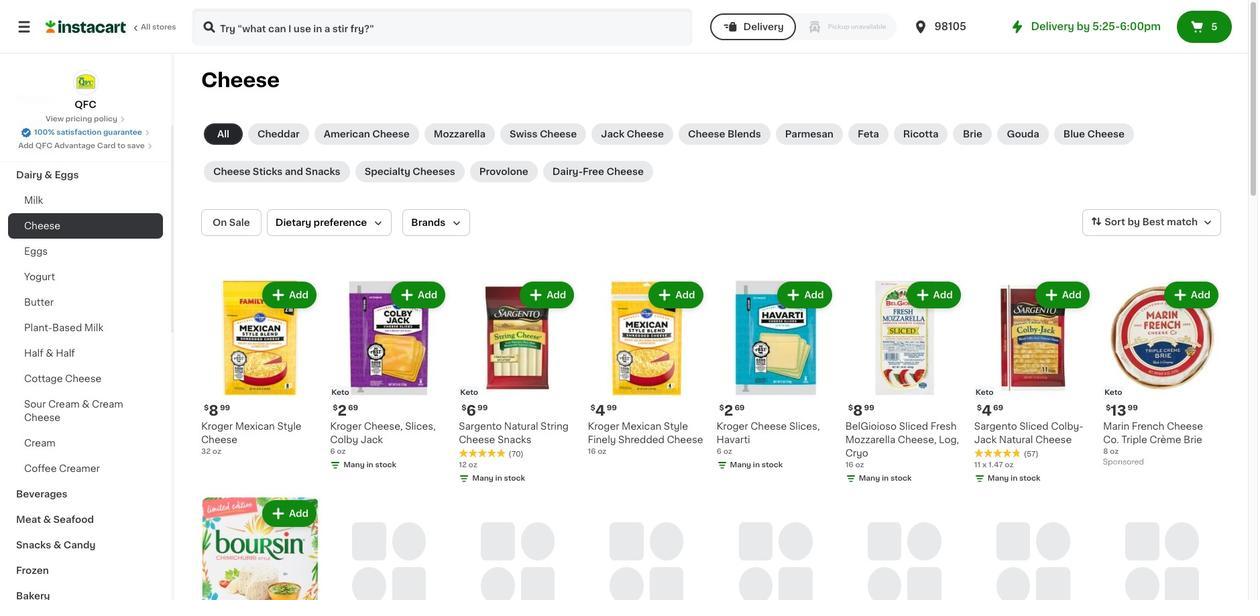 Task type: vqa. For each thing, say whether or not it's contained in the screenshot.
the 13
yes



Task type: describe. For each thing, give the bounding box(es) containing it.
& for candy
[[53, 541, 61, 550]]

1 horizontal spatial jack
[[601, 129, 625, 139]]

$ 8 99 for belgioioso sliced fresh mozzarella cheese, log, cryo
[[848, 404, 875, 418]]

oz inside marin french cheese co. triple crème brie 8 oz
[[1110, 448, 1119, 456]]

cheese link
[[8, 213, 163, 239]]

based
[[52, 323, 82, 333]]

$ for sargento natural string cheese snacks
[[462, 405, 467, 412]]

coffee creamer link
[[8, 456, 163, 482]]

sticks
[[253, 167, 283, 176]]

many for havarti
[[730, 462, 752, 469]]

6:00pm
[[1120, 21, 1161, 32]]

mozzarella link
[[424, 123, 495, 145]]

mozzarella inside "link"
[[434, 129, 486, 139]]

crème
[[1150, 436, 1182, 445]]

98105
[[935, 21, 967, 32]]

kroger cheese slices, havarti 6 oz
[[717, 422, 820, 456]]

fresh
[[931, 422, 957, 431]]

Best match Sort by field
[[1083, 209, 1222, 236]]

& for half
[[46, 349, 53, 358]]

1 horizontal spatial milk
[[84, 323, 103, 333]]

0 horizontal spatial eggs
[[24, 247, 48, 256]]

specialty
[[365, 167, 411, 176]]

kroger mexican style finely shredded cheese 16 oz
[[588, 422, 704, 456]]

policy
[[94, 115, 117, 123]]

meat
[[16, 515, 41, 525]]

in down '11 x 1.47 oz'
[[1011, 475, 1018, 482]]

cheese sticks and snacks
[[213, 167, 341, 176]]

13
[[1111, 404, 1127, 418]]

product group containing 13
[[1104, 279, 1222, 470]]

blue
[[1064, 129, 1086, 139]]

view
[[46, 115, 64, 123]]

american
[[324, 129, 370, 139]]

mozzarella inside belgioioso sliced fresh mozzarella cheese, log, cryo 16 oz
[[846, 436, 896, 445]]

jack inside sargento sliced colby- jack natural cheese
[[975, 436, 997, 445]]

99 for marin french cheese co. triple crème brie
[[1128, 405, 1138, 412]]

view pricing policy link
[[46, 114, 126, 125]]

many in stock for colby
[[344, 462, 397, 469]]

$ for kroger cheese, slices, colby jack
[[333, 405, 338, 412]]

yogurt link
[[8, 264, 163, 290]]

sliced for natural
[[1020, 422, 1049, 431]]

keto for 2
[[332, 389, 349, 397]]

many for mozzarella
[[859, 475, 880, 482]]

american cheese
[[324, 129, 410, 139]]

product group containing add
[[201, 498, 319, 600]]

triple
[[1122, 436, 1148, 445]]

sponsored badge image
[[1104, 459, 1144, 466]]

11
[[975, 462, 981, 469]]

cottage cheese
[[24, 374, 102, 384]]

32
[[201, 448, 211, 456]]

specialty cheeses link
[[355, 161, 465, 182]]

dietary preference
[[276, 218, 367, 227]]

brie inside marin french cheese co. triple crème brie 8 oz
[[1184, 436, 1203, 445]]

guarantee
[[103, 129, 142, 136]]

many in stock down 1.47
[[988, 475, 1041, 482]]

x
[[983, 462, 987, 469]]

cheese inside sargento sliced colby- jack natural cheese
[[1036, 436, 1072, 445]]

marin
[[1104, 422, 1130, 431]]

cheese blends link
[[679, 123, 771, 145]]

2 for kroger cheese slices, havarti
[[724, 404, 734, 418]]

snacks inside sargento natural string cheese snacks
[[498, 436, 532, 445]]

add button for kroger mexican style cheese
[[264, 283, 315, 307]]

69 for cheese
[[735, 405, 745, 412]]

cheese blends
[[688, 129, 761, 139]]

butter link
[[8, 290, 163, 315]]

stock for havarti
[[762, 462, 783, 469]]

cream link
[[8, 431, 163, 456]]

6 inside kroger cheese, slices, colby jack 6 oz
[[330, 448, 335, 456]]

provolone
[[480, 167, 529, 176]]

lists
[[38, 46, 61, 56]]

keto for 13
[[1105, 389, 1123, 397]]

oz right 1.47
[[1005, 462, 1014, 469]]

$ 6 99
[[462, 404, 488, 418]]

$ for kroger mexican style cheese
[[204, 405, 209, 412]]

add inside "link"
[[18, 142, 34, 150]]

provolone link
[[470, 161, 538, 182]]

log,
[[939, 436, 960, 445]]

add for sargento natural string cheese snacks
[[547, 291, 567, 300]]

style for 8
[[277, 422, 302, 431]]

2 half from the left
[[56, 349, 75, 358]]

sargento natural string cheese snacks
[[459, 422, 569, 445]]

add button for kroger cheese slices, havarti
[[779, 283, 831, 307]]

belgioioso sliced fresh mozzarella cheese, log, cryo 16 oz
[[846, 422, 960, 469]]

meat & seafood
[[16, 515, 94, 525]]

instacart logo image
[[46, 19, 126, 35]]

keto for 6
[[460, 389, 478, 397]]

5 button
[[1177, 11, 1232, 43]]

stock down (57)
[[1020, 475, 1041, 482]]

2 for kroger cheese, slices, colby jack
[[338, 404, 347, 418]]

cottage cheese link
[[8, 366, 163, 392]]

(57)
[[1024, 451, 1039, 458]]

stock inside product group
[[504, 475, 525, 482]]

0 vertical spatial eggs
[[55, 170, 79, 180]]

16 inside kroger mexican style finely shredded cheese 16 oz
[[588, 448, 596, 456]]

half & half link
[[8, 341, 163, 366]]

11 x 1.47 oz
[[975, 462, 1014, 469]]

blends
[[728, 129, 761, 139]]

oz inside kroger mexican style cheese 32 oz
[[213, 448, 221, 456]]

add button for sargento natural string cheese snacks
[[521, 283, 573, 307]]

cheese sticks and snacks link
[[204, 161, 350, 182]]

jack inside kroger cheese, slices, colby jack 6 oz
[[361, 436, 383, 445]]

$ 8 99 for kroger mexican style cheese
[[204, 404, 230, 418]]

cream up coffee
[[24, 439, 55, 448]]

all for all
[[217, 129, 229, 139]]

kroger for havarti
[[717, 422, 749, 431]]

seafood
[[53, 515, 94, 525]]

$ for kroger cheese slices, havarti
[[720, 405, 724, 412]]

$ for kroger mexican style finely shredded cheese
[[591, 405, 596, 412]]

add for sargento sliced colby- jack natural cheese
[[1063, 291, 1082, 300]]

many in stock for mozzarella
[[859, 475, 912, 482]]

1.47
[[989, 462, 1003, 469]]

on sale button
[[201, 209, 262, 236]]

sargento for 4
[[975, 422, 1018, 431]]

half & half
[[24, 349, 75, 358]]

best
[[1143, 218, 1165, 227]]

all link
[[204, 123, 243, 145]]

cheese inside the sour cream & cream cheese
[[24, 413, 61, 423]]

oz inside belgioioso sliced fresh mozzarella cheese, log, cryo 16 oz
[[856, 462, 865, 469]]

colby-
[[1051, 422, 1084, 431]]

natural inside sargento sliced colby- jack natural cheese
[[999, 436, 1034, 445]]

cheese, inside belgioioso sliced fresh mozzarella cheese, log, cryo 16 oz
[[898, 436, 937, 445]]

match
[[1167, 218, 1198, 227]]

qfc link
[[73, 70, 98, 111]]

parmesan link
[[776, 123, 843, 145]]

& for seafood
[[43, 515, 51, 525]]

cheese inside sargento natural string cheese snacks
[[459, 436, 495, 445]]

kroger cheese, slices, colby jack 6 oz
[[330, 422, 436, 456]]

& inside the sour cream & cream cheese
[[82, 400, 90, 409]]

recipes link
[[8, 86, 163, 111]]

100%
[[34, 129, 55, 136]]

plant-based milk
[[24, 323, 103, 333]]

gouda link
[[998, 123, 1049, 145]]

16 inside belgioioso sliced fresh mozzarella cheese, log, cryo 16 oz
[[846, 462, 854, 469]]

best match
[[1143, 218, 1198, 227]]

0 vertical spatial qfc
[[75, 100, 96, 109]]

sargento for 6
[[459, 422, 502, 431]]

plant-based milk link
[[8, 315, 163, 341]]

2 vertical spatial snacks
[[16, 541, 51, 550]]

swiss
[[510, 129, 538, 139]]

1 horizontal spatial 6
[[467, 404, 476, 418]]

american cheese link
[[315, 123, 419, 145]]

thanksgiving
[[16, 119, 80, 129]]

cryo
[[846, 449, 869, 458]]

4 for kroger mexican style finely shredded cheese
[[596, 404, 606, 418]]

jack cheese
[[601, 129, 664, 139]]

brie link
[[954, 123, 993, 145]]

slices, for kroger cheese slices, havarti
[[790, 422, 820, 431]]



Task type: locate. For each thing, give the bounding box(es) containing it.
$ inside $ 4 69
[[977, 405, 982, 412]]

1 2 from the left
[[338, 404, 347, 418]]

6 $ from the left
[[848, 405, 853, 412]]

eggs down advantage on the left top of page
[[55, 170, 79, 180]]

1 vertical spatial cheese,
[[898, 436, 937, 445]]

3 99 from the left
[[607, 405, 617, 412]]

99 up belgioioso
[[864, 405, 875, 412]]

1 $ 2 69 from the left
[[333, 404, 358, 418]]

4 up finely
[[596, 404, 606, 418]]

beverages link
[[8, 482, 163, 507]]

2 horizontal spatial jack
[[975, 436, 997, 445]]

0 vertical spatial natural
[[504, 422, 538, 431]]

8 inside marin french cheese co. triple crème brie 8 oz
[[1104, 448, 1109, 456]]

0 horizontal spatial 4
[[596, 404, 606, 418]]

in down kroger cheese, slices, colby jack 6 oz
[[367, 462, 374, 469]]

0 horizontal spatial slices,
[[405, 422, 436, 431]]

qfc up view pricing policy link
[[75, 100, 96, 109]]

& down cottage cheese link on the left of the page
[[82, 400, 90, 409]]

1 $ 8 99 from the left
[[204, 404, 230, 418]]

eggs link
[[8, 239, 163, 264]]

natural up (70)
[[504, 422, 538, 431]]

many inside product group
[[472, 475, 494, 482]]

$ 2 69 up havarti
[[720, 404, 745, 418]]

1 horizontal spatial sliced
[[1020, 422, 1049, 431]]

1 horizontal spatial slices,
[[790, 422, 820, 431]]

0 horizontal spatial natural
[[504, 422, 538, 431]]

1 horizontal spatial 4
[[982, 404, 992, 418]]

by left 5:25-
[[1077, 21, 1091, 32]]

havarti
[[717, 436, 751, 445]]

$ inside $ 4 99
[[591, 405, 596, 412]]

99 for kroger mexican style cheese
[[220, 405, 230, 412]]

★★★★★
[[459, 449, 506, 458], [459, 449, 506, 458], [975, 449, 1022, 458], [975, 449, 1022, 458]]

sargento down $ 4 69
[[975, 422, 1018, 431]]

add qfc advantage card to save
[[18, 142, 145, 150]]

0 horizontal spatial all
[[141, 23, 150, 31]]

free
[[583, 167, 605, 176]]

99 for kroger mexican style finely shredded cheese
[[607, 405, 617, 412]]

1 horizontal spatial 16
[[846, 462, 854, 469]]

by inside delivery by 5:25-6:00pm link
[[1077, 21, 1091, 32]]

add button for kroger cheese, slices, colby jack
[[393, 283, 444, 307]]

69 for cheese,
[[348, 405, 358, 412]]

4 up sargento sliced colby- jack natural cheese
[[982, 404, 992, 418]]

produce
[[16, 145, 57, 154]]

oz inside kroger cheese slices, havarti 6 oz
[[724, 448, 733, 456]]

many down havarti
[[730, 462, 752, 469]]

2 4 from the left
[[982, 404, 992, 418]]

100% satisfaction guarantee
[[34, 129, 142, 136]]

and
[[285, 167, 303, 176]]

stock down (70)
[[504, 475, 525, 482]]

thanksgiving link
[[8, 111, 163, 137]]

french
[[1132, 422, 1165, 431]]

half down 'plant-based milk' at the bottom of the page
[[56, 349, 75, 358]]

0 horizontal spatial brie
[[963, 129, 983, 139]]

6 down havarti
[[717, 448, 722, 456]]

5 $ from the left
[[720, 405, 724, 412]]

$ up belgioioso
[[848, 405, 853, 412]]

2 $ 2 69 from the left
[[720, 404, 745, 418]]

oz down cryo
[[856, 462, 865, 469]]

$ 2 69 for kroger cheese slices, havarti
[[720, 404, 745, 418]]

blue cheese
[[1064, 129, 1125, 139]]

dairy
[[16, 170, 42, 180]]

many down 1.47
[[988, 475, 1009, 482]]

$ inside $ 6 99
[[462, 405, 467, 412]]

dietary
[[276, 218, 311, 227]]

milk right based
[[84, 323, 103, 333]]

delivery
[[1032, 21, 1075, 32], [744, 22, 784, 32]]

many for colby
[[344, 462, 365, 469]]

0 vertical spatial by
[[1077, 21, 1091, 32]]

delivery for delivery by 5:25-6:00pm
[[1032, 21, 1075, 32]]

keto up $ 6 99
[[460, 389, 478, 397]]

5 99 from the left
[[1128, 405, 1138, 412]]

99 up sargento natural string cheese snacks at the bottom left of the page
[[478, 405, 488, 412]]

blue cheese link
[[1055, 123, 1134, 145]]

0 horizontal spatial 6
[[330, 448, 335, 456]]

eggs
[[55, 170, 79, 180], [24, 247, 48, 256]]

99 up finely
[[607, 405, 617, 412]]

butter
[[24, 298, 54, 307]]

& right dairy
[[44, 170, 52, 180]]

cheese inside kroger mexican style cheese 32 oz
[[201, 436, 238, 445]]

1 horizontal spatial 2
[[724, 404, 734, 418]]

add for belgioioso sliced fresh mozzarella cheese, log, cryo
[[934, 291, 953, 300]]

on
[[213, 218, 227, 227]]

2 up havarti
[[724, 404, 734, 418]]

$ up the colby
[[333, 405, 338, 412]]

kroger for cheese
[[201, 422, 233, 431]]

mexican inside kroger mexican style finely shredded cheese 16 oz
[[622, 422, 662, 431]]

many in stock down belgioioso sliced fresh mozzarella cheese, log, cryo 16 oz
[[859, 475, 912, 482]]

creamer
[[59, 464, 100, 474]]

sour cream & cream cheese link
[[8, 392, 163, 431]]

oz down co.
[[1110, 448, 1119, 456]]

kroger for finely
[[588, 422, 620, 431]]

sliced inside belgioioso sliced fresh mozzarella cheese, log, cryo 16 oz
[[900, 422, 929, 431]]

cream down cottage cheese
[[48, 400, 80, 409]]

cream
[[48, 400, 80, 409], [92, 400, 123, 409], [24, 439, 55, 448]]

add button for belgioioso sliced fresh mozzarella cheese, log, cryo
[[908, 283, 960, 307]]

keto up $ 4 69
[[976, 389, 994, 397]]

stock
[[375, 462, 397, 469], [762, 462, 783, 469], [504, 475, 525, 482], [891, 475, 912, 482], [1020, 475, 1041, 482]]

0 horizontal spatial style
[[277, 422, 302, 431]]

in down belgioioso sliced fresh mozzarella cheese, log, cryo 16 oz
[[882, 475, 889, 482]]

99 for belgioioso sliced fresh mozzarella cheese, log, cryo
[[864, 405, 875, 412]]

add for kroger mexican style cheese
[[289, 291, 309, 300]]

2 $ from the left
[[333, 405, 338, 412]]

sargento inside sargento natural string cheese snacks
[[459, 422, 502, 431]]

99
[[220, 405, 230, 412], [478, 405, 488, 412], [607, 405, 617, 412], [864, 405, 875, 412], [1128, 405, 1138, 412]]

qfc logo image
[[73, 70, 98, 95]]

8 up belgioioso
[[853, 404, 863, 418]]

snacks & candy link
[[8, 533, 163, 558]]

0 horizontal spatial sliced
[[900, 422, 929, 431]]

2 mexican from the left
[[622, 422, 662, 431]]

by for sort
[[1128, 218, 1141, 227]]

4
[[596, 404, 606, 418], [982, 404, 992, 418]]

69 up sargento sliced colby- jack natural cheese
[[994, 405, 1004, 412]]

snacks
[[305, 167, 341, 176], [498, 436, 532, 445], [16, 541, 51, 550]]

to
[[117, 142, 125, 150]]

in down kroger cheese slices, havarti 6 oz
[[753, 462, 760, 469]]

3 kroger from the left
[[588, 422, 620, 431]]

$ 4 99
[[591, 404, 617, 418]]

16 down finely
[[588, 448, 596, 456]]

0 vertical spatial 16
[[588, 448, 596, 456]]

jack up dairy-free cheese
[[601, 129, 625, 139]]

style
[[277, 422, 302, 431], [664, 422, 688, 431]]

0 horizontal spatial delivery
[[744, 22, 784, 32]]

many in stock for havarti
[[730, 462, 783, 469]]

oz down the colby
[[337, 448, 346, 456]]

plant-
[[24, 323, 52, 333]]

produce link
[[8, 137, 163, 162]]

0 horizontal spatial cheese,
[[364, 422, 403, 431]]

$ for sargento sliced colby- jack natural cheese
[[977, 405, 982, 412]]

2 $ 8 99 from the left
[[848, 404, 875, 418]]

lists link
[[8, 38, 163, 64]]

half
[[24, 349, 43, 358], [56, 349, 75, 358]]

sort
[[1105, 218, 1126, 227]]

99 inside $ 6 99
[[478, 405, 488, 412]]

cheese inside marin french cheese co. triple crème brie 8 oz
[[1167, 422, 1204, 431]]

$ up havarti
[[720, 405, 724, 412]]

0 horizontal spatial milk
[[24, 196, 43, 205]]

sale
[[229, 218, 250, 227]]

6 down the colby
[[330, 448, 335, 456]]

12 oz
[[459, 462, 478, 469]]

jack up x
[[975, 436, 997, 445]]

1 $ from the left
[[204, 405, 209, 412]]

& up cottage
[[46, 349, 53, 358]]

2 horizontal spatial 8
[[1104, 448, 1109, 456]]

1 horizontal spatial natural
[[999, 436, 1034, 445]]

2 style from the left
[[664, 422, 688, 431]]

1 vertical spatial 16
[[846, 462, 854, 469]]

1 horizontal spatial 8
[[853, 404, 863, 418]]

stock down kroger cheese, slices, colby jack 6 oz
[[375, 462, 397, 469]]

16
[[588, 448, 596, 456], [846, 462, 854, 469]]

many in stock inside product group
[[472, 475, 525, 482]]

on sale
[[213, 218, 250, 227]]

oz
[[213, 448, 221, 456], [337, 448, 346, 456], [598, 448, 607, 456], [724, 448, 733, 456], [1110, 448, 1119, 456], [469, 462, 478, 469], [856, 462, 865, 469], [1005, 462, 1014, 469]]

0 vertical spatial snacks
[[305, 167, 341, 176]]

mexican
[[235, 422, 275, 431], [622, 422, 662, 431]]

1 horizontal spatial cheese,
[[898, 436, 937, 445]]

oz down finely
[[598, 448, 607, 456]]

0 horizontal spatial jack
[[361, 436, 383, 445]]

1 vertical spatial all
[[217, 129, 229, 139]]

16 down cryo
[[846, 462, 854, 469]]

0 horizontal spatial mexican
[[235, 422, 275, 431]]

oz inside kroger cheese, slices, colby jack 6 oz
[[337, 448, 346, 456]]

$ 8 99 up belgioioso
[[848, 404, 875, 418]]

qfc down 100%
[[35, 142, 53, 150]]

delivery by 5:25-6:00pm
[[1032, 21, 1161, 32]]

8 down co.
[[1104, 448, 1109, 456]]

0 horizontal spatial sargento
[[459, 422, 502, 431]]

string
[[541, 422, 569, 431]]

1 horizontal spatial sargento
[[975, 422, 1018, 431]]

$ 4 69
[[977, 404, 1004, 418]]

2 99 from the left
[[478, 405, 488, 412]]

kroger up havarti
[[717, 422, 749, 431]]

delivery for delivery
[[744, 22, 784, 32]]

$ 8 99 up 32
[[204, 404, 230, 418]]

69
[[348, 405, 358, 412], [735, 405, 745, 412], [994, 405, 1004, 412]]

5
[[1212, 22, 1218, 32]]

2 2 from the left
[[724, 404, 734, 418]]

add qfc advantage card to save link
[[18, 141, 153, 152]]

1 sargento from the left
[[459, 422, 502, 431]]

3 $ from the left
[[462, 405, 467, 412]]

0 horizontal spatial qfc
[[35, 142, 53, 150]]

4 $ from the left
[[591, 405, 596, 412]]

in
[[367, 462, 374, 469], [753, 462, 760, 469], [496, 475, 502, 482], [882, 475, 889, 482], [1011, 475, 1018, 482]]

$ 2 69 up the colby
[[333, 404, 358, 418]]

sargento inside sargento sliced colby- jack natural cheese
[[975, 422, 1018, 431]]

1 4 from the left
[[596, 404, 606, 418]]

Search field
[[193, 9, 691, 44]]

1 horizontal spatial mozzarella
[[846, 436, 896, 445]]

1 kroger from the left
[[201, 422, 233, 431]]

brie left gouda
[[963, 129, 983, 139]]

cream down cottage cheese link on the left of the page
[[92, 400, 123, 409]]

by for delivery
[[1077, 21, 1091, 32]]

1 vertical spatial mozzarella
[[846, 436, 896, 445]]

2 up the colby
[[338, 404, 347, 418]]

qfc inside "link"
[[35, 142, 53, 150]]

1 vertical spatial snacks
[[498, 436, 532, 445]]

69 inside $ 4 69
[[994, 405, 1004, 412]]

snacks & candy
[[16, 541, 96, 550]]

add button for sargento sliced colby- jack natural cheese
[[1037, 283, 1089, 307]]

slices, for kroger cheese, slices, colby jack
[[405, 422, 436, 431]]

4 kroger from the left
[[717, 422, 749, 431]]

delivery inside delivery by 5:25-6:00pm link
[[1032, 21, 1075, 32]]

stock down kroger cheese slices, havarti 6 oz
[[762, 462, 783, 469]]

product group
[[201, 279, 319, 458], [330, 279, 448, 474], [459, 279, 577, 487], [588, 279, 706, 458], [717, 279, 835, 474], [846, 279, 964, 487], [975, 279, 1093, 487], [1104, 279, 1222, 470], [201, 498, 319, 600]]

qfc
[[75, 100, 96, 109], [35, 142, 53, 150]]

style inside kroger mexican style finely shredded cheese 16 oz
[[664, 422, 688, 431]]

0 vertical spatial mozzarella
[[434, 129, 486, 139]]

eggs up yogurt
[[24, 247, 48, 256]]

$ for belgioioso sliced fresh mozzarella cheese, log, cryo
[[848, 405, 853, 412]]

1 vertical spatial natural
[[999, 436, 1034, 445]]

coffee
[[24, 464, 57, 474]]

pricing
[[66, 115, 92, 123]]

$ 2 69
[[333, 404, 358, 418], [720, 404, 745, 418]]

1 vertical spatial qfc
[[35, 142, 53, 150]]

delivery inside delivery button
[[744, 22, 784, 32]]

in for havarti
[[753, 462, 760, 469]]

product group containing 6
[[459, 279, 577, 487]]

keto up the colby
[[332, 389, 349, 397]]

card
[[97, 142, 116, 150]]

0 horizontal spatial $ 2 69
[[333, 404, 358, 418]]

6 up sargento natural string cheese snacks at the bottom left of the page
[[467, 404, 476, 418]]

69 up the colby
[[348, 405, 358, 412]]

candy
[[64, 541, 96, 550]]

in for colby
[[367, 462, 374, 469]]

kroger inside kroger cheese slices, havarti 6 oz
[[717, 422, 749, 431]]

jack right the colby
[[361, 436, 383, 445]]

sliced up (57)
[[1020, 422, 1049, 431]]

2 sliced from the left
[[1020, 422, 1049, 431]]

cheese
[[201, 70, 280, 90], [373, 129, 410, 139], [540, 129, 577, 139], [627, 129, 664, 139], [688, 129, 726, 139], [1088, 129, 1125, 139], [213, 167, 251, 176], [607, 167, 644, 176], [24, 221, 61, 231], [65, 374, 102, 384], [24, 413, 61, 423], [751, 422, 787, 431], [1167, 422, 1204, 431], [201, 436, 238, 445], [459, 436, 495, 445], [667, 436, 704, 445], [1036, 436, 1072, 445]]

0 horizontal spatial by
[[1077, 21, 1091, 32]]

mozzarella up cheeses on the left top of the page
[[434, 129, 486, 139]]

snacks right and
[[305, 167, 341, 176]]

all for all stores
[[141, 23, 150, 31]]

sliced left fresh
[[900, 422, 929, 431]]

natural inside sargento natural string cheese snacks
[[504, 422, 538, 431]]

kroger up finely
[[588, 422, 620, 431]]

3 keto from the left
[[976, 389, 994, 397]]

kroger for colby
[[330, 422, 362, 431]]

add
[[18, 142, 34, 150], [289, 291, 309, 300], [418, 291, 438, 300], [547, 291, 567, 300], [676, 291, 695, 300], [805, 291, 824, 300], [934, 291, 953, 300], [1063, 291, 1082, 300], [1191, 291, 1211, 300], [289, 509, 309, 519]]

by right sort
[[1128, 218, 1141, 227]]

4 keto from the left
[[1105, 389, 1123, 397]]

1 horizontal spatial brie
[[1184, 436, 1203, 445]]

4 for sargento sliced colby- jack natural cheese
[[982, 404, 992, 418]]

1 horizontal spatial $ 2 69
[[720, 404, 745, 418]]

0 vertical spatial brie
[[963, 129, 983, 139]]

& for eggs
[[44, 170, 52, 180]]

add for kroger mexican style finely shredded cheese
[[676, 291, 695, 300]]

snacks up (70)
[[498, 436, 532, 445]]

1 horizontal spatial snacks
[[305, 167, 341, 176]]

many in stock down kroger cheese slices, havarti 6 oz
[[730, 462, 783, 469]]

0 horizontal spatial 69
[[348, 405, 358, 412]]

all left the cheddar
[[217, 129, 229, 139]]

cheese, inside kroger cheese, slices, colby jack 6 oz
[[364, 422, 403, 431]]

1 keto from the left
[[332, 389, 349, 397]]

many in stock down (70)
[[472, 475, 525, 482]]

1 horizontal spatial all
[[217, 129, 229, 139]]

99 right 13
[[1128, 405, 1138, 412]]

$ up finely
[[591, 405, 596, 412]]

1 horizontal spatial by
[[1128, 218, 1141, 227]]

cheese inside kroger cheese slices, havarti 6 oz
[[751, 422, 787, 431]]

$ inside "$ 13 99"
[[1106, 405, 1111, 412]]

dairy & eggs link
[[8, 162, 163, 188]]

2 sargento from the left
[[975, 422, 1018, 431]]

4 99 from the left
[[864, 405, 875, 412]]

7 $ from the left
[[977, 405, 982, 412]]

stock down belgioioso sliced fresh mozzarella cheese, log, cryo 16 oz
[[891, 475, 912, 482]]

1 mexican from the left
[[235, 422, 275, 431]]

1 vertical spatial eggs
[[24, 247, 48, 256]]

style inside kroger mexican style cheese 32 oz
[[277, 422, 302, 431]]

oz right 32
[[213, 448, 221, 456]]

frozen link
[[8, 558, 163, 584]]

2 horizontal spatial 69
[[994, 405, 1004, 412]]

8 up 32
[[209, 404, 219, 418]]

98105 button
[[913, 8, 994, 46]]

specialty cheeses
[[365, 167, 455, 176]]

add for kroger cheese slices, havarti
[[805, 291, 824, 300]]

$ up "marin"
[[1106, 405, 1111, 412]]

1 half from the left
[[24, 349, 43, 358]]

milk
[[24, 196, 43, 205], [84, 323, 103, 333]]

sargento down $ 6 99
[[459, 422, 502, 431]]

frozen
[[16, 566, 49, 576]]

1 horizontal spatial $ 8 99
[[848, 404, 875, 418]]

mexican inside kroger mexican style cheese 32 oz
[[235, 422, 275, 431]]

$ up sargento sliced colby- jack natural cheese
[[977, 405, 982, 412]]

1 slices, from the left
[[405, 422, 436, 431]]

6 inside kroger cheese slices, havarti 6 oz
[[717, 448, 722, 456]]

mexican for 4
[[622, 422, 662, 431]]

brie right crème
[[1184, 436, 1203, 445]]

stock for mozzarella
[[891, 475, 912, 482]]

shredded
[[619, 436, 665, 445]]

all stores
[[141, 23, 176, 31]]

0 horizontal spatial 16
[[588, 448, 596, 456]]

$ for marin french cheese co. triple crème brie
[[1106, 405, 1111, 412]]

keto for 4
[[976, 389, 994, 397]]

stores
[[152, 23, 176, 31]]

many down the 12 oz
[[472, 475, 494, 482]]

natural up (57)
[[999, 436, 1034, 445]]

2 horizontal spatial snacks
[[498, 436, 532, 445]]

2 horizontal spatial 6
[[717, 448, 722, 456]]

1 horizontal spatial 69
[[735, 405, 745, 412]]

style for 4
[[664, 422, 688, 431]]

1 horizontal spatial half
[[56, 349, 75, 358]]

in for mozzarella
[[882, 475, 889, 482]]

co.
[[1104, 436, 1120, 445]]

swiss cheese
[[510, 129, 577, 139]]

0 horizontal spatial snacks
[[16, 541, 51, 550]]

1 horizontal spatial mexican
[[622, 422, 662, 431]]

1 vertical spatial brie
[[1184, 436, 1203, 445]]

$ 13 99
[[1106, 404, 1138, 418]]

1 horizontal spatial qfc
[[75, 100, 96, 109]]

5:25-
[[1093, 21, 1120, 32]]

sliced for cheese,
[[900, 422, 929, 431]]

kroger inside kroger mexican style cheese 32 oz
[[201, 422, 233, 431]]

kroger up 32
[[201, 422, 233, 431]]

0 horizontal spatial 8
[[209, 404, 219, 418]]

99 for sargento natural string cheese snacks
[[478, 405, 488, 412]]

in down sargento natural string cheese snacks at the bottom left of the page
[[496, 475, 502, 482]]

None search field
[[192, 8, 693, 46]]

100% satisfaction guarantee button
[[21, 125, 150, 138]]

99 inside $ 4 99
[[607, 405, 617, 412]]

dairy-
[[553, 167, 583, 176]]

oz inside kroger mexican style finely shredded cheese 16 oz
[[598, 448, 607, 456]]

0 horizontal spatial $ 8 99
[[204, 404, 230, 418]]

$ up sargento natural string cheese snacks at the bottom left of the page
[[462, 405, 467, 412]]

2 keto from the left
[[460, 389, 478, 397]]

kroger inside kroger mexican style finely shredded cheese 16 oz
[[588, 422, 620, 431]]

2 slices, from the left
[[790, 422, 820, 431]]

1 99 from the left
[[220, 405, 230, 412]]

all stores link
[[46, 8, 177, 46]]

stock for colby
[[375, 462, 397, 469]]

sargento sliced colby- jack natural cheese
[[975, 422, 1084, 445]]

kroger inside kroger cheese, slices, colby jack 6 oz
[[330, 422, 362, 431]]

add for kroger cheese, slices, colby jack
[[418, 291, 438, 300]]

2 kroger from the left
[[330, 422, 362, 431]]

half down 'plant-'
[[24, 349, 43, 358]]

1 vertical spatial milk
[[84, 323, 103, 333]]

jack cheese link
[[592, 123, 674, 145]]

oz right 12
[[469, 462, 478, 469]]

2 69 from the left
[[735, 405, 745, 412]]

all left the stores
[[141, 23, 150, 31]]

0 vertical spatial all
[[141, 23, 150, 31]]

slices, inside kroger cheese slices, havarti 6 oz
[[790, 422, 820, 431]]

by inside best match sort by field
[[1128, 218, 1141, 227]]

kroger up the colby
[[330, 422, 362, 431]]

cheese inside kroger mexican style finely shredded cheese 16 oz
[[667, 436, 704, 445]]

8 for kroger mexican style cheese
[[209, 404, 219, 418]]

3 69 from the left
[[994, 405, 1004, 412]]

1 sliced from the left
[[900, 422, 929, 431]]

advantage
[[54, 142, 95, 150]]

oz down havarti
[[724, 448, 733, 456]]

milk down dairy
[[24, 196, 43, 205]]

1 69 from the left
[[348, 405, 358, 412]]

service type group
[[710, 13, 897, 40]]

1 horizontal spatial eggs
[[55, 170, 79, 180]]

0 horizontal spatial mozzarella
[[434, 129, 486, 139]]

0 horizontal spatial half
[[24, 349, 43, 358]]

swiss cheese link
[[501, 123, 587, 145]]

natural
[[504, 422, 538, 431], [999, 436, 1034, 445]]

by
[[1077, 21, 1091, 32], [1128, 218, 1141, 227]]

all
[[141, 23, 150, 31], [217, 129, 229, 139]]

0 horizontal spatial 2
[[338, 404, 347, 418]]

mozzarella down belgioioso
[[846, 436, 896, 445]]

add button for kroger mexican style finely shredded cheese
[[650, 283, 702, 307]]

69 up havarti
[[735, 405, 745, 412]]

1 style from the left
[[277, 422, 302, 431]]

many in stock down kroger cheese, slices, colby jack 6 oz
[[344, 462, 397, 469]]

kroger mexican style cheese 32 oz
[[201, 422, 302, 456]]

gouda
[[1007, 129, 1040, 139]]

sliced inside sargento sliced colby- jack natural cheese
[[1020, 422, 1049, 431]]

sort by
[[1105, 218, 1141, 227]]

0 vertical spatial milk
[[24, 196, 43, 205]]

8 $ from the left
[[1106, 405, 1111, 412]]

$ up 32
[[204, 405, 209, 412]]

ricotta link
[[894, 123, 948, 145]]

many down cryo
[[859, 475, 880, 482]]

99 inside "$ 13 99"
[[1128, 405, 1138, 412]]

(70)
[[509, 451, 524, 458]]

snacks up the frozen
[[16, 541, 51, 550]]

1 horizontal spatial style
[[664, 422, 688, 431]]

mexican for 8
[[235, 422, 275, 431]]

1 vertical spatial by
[[1128, 218, 1141, 227]]

keto up 13
[[1105, 389, 1123, 397]]

1 horizontal spatial delivery
[[1032, 21, 1075, 32]]

0 vertical spatial cheese,
[[364, 422, 403, 431]]

slices, inside kroger cheese, slices, colby jack 6 oz
[[405, 422, 436, 431]]

$ 2 69 for kroger cheese, slices, colby jack
[[333, 404, 358, 418]]

8 for belgioioso sliced fresh mozzarella cheese, log, cryo
[[853, 404, 863, 418]]



